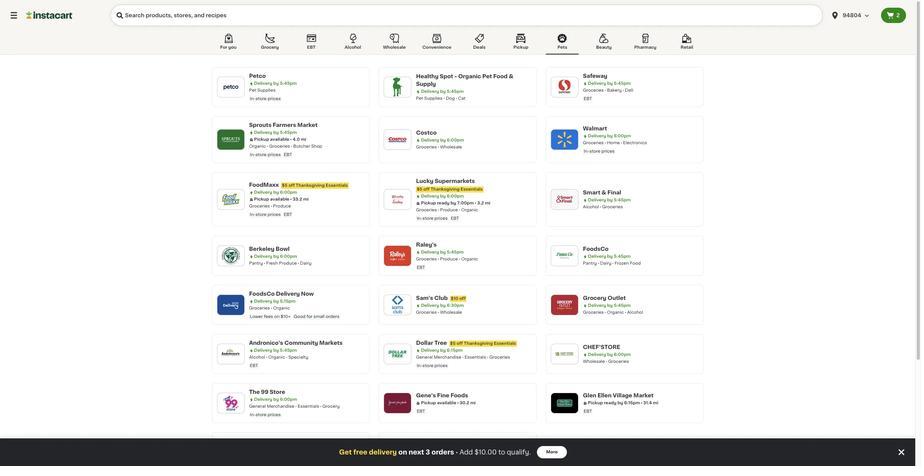 Task type: vqa. For each thing, say whether or not it's contained in the screenshot.
Help Center link
no



Task type: locate. For each thing, give the bounding box(es) containing it.
foodsco logo image
[[555, 246, 575, 266]]

0 horizontal spatial ready
[[437, 201, 450, 205]]

delivery for the 99 store
[[254, 398, 272, 402]]

thanksgiving for dollar tree
[[464, 342, 493, 346]]

pet down supply
[[416, 96, 423, 101]]

thanksgiving inside the "lucky supermarkets $5 off thanksgiving essentials"
[[431, 187, 460, 192]]

2 groceries wholesale from the top
[[416, 311, 462, 315]]

delivery by 6:00pm
[[588, 134, 631, 138], [421, 138, 464, 142], [254, 191, 297, 195], [421, 194, 464, 199], [254, 255, 297, 259], [588, 353, 631, 357], [254, 398, 297, 402]]

walmart logo image
[[555, 130, 575, 150]]

groceries down sprouts farmers market
[[269, 144, 290, 149]]

by for berkeley bowl
[[273, 255, 279, 259]]

produce
[[273, 204, 291, 209], [440, 208, 458, 212], [440, 257, 458, 262], [279, 262, 297, 266]]

grocery outlet logo image
[[555, 295, 575, 315]]

& left final
[[602, 190, 606, 196]]

available for 33.2
[[270, 197, 289, 202]]

cat
[[458, 96, 466, 101]]

delivery by 6:00pm for the 99 store
[[254, 398, 297, 402]]

mi right 3.2
[[485, 201, 490, 205]]

groceries wholesale down delivery by 6:30pm
[[416, 311, 462, 315]]

general
[[416, 356, 433, 360], [249, 405, 266, 409]]

store
[[256, 97, 267, 101], [589, 149, 600, 154], [256, 153, 267, 157], [256, 213, 267, 217], [423, 217, 433, 221], [423, 364, 433, 368], [256, 413, 267, 418], [423, 456, 433, 460]]

thanksgiving down supermarkets
[[431, 187, 460, 192]]

by for walmart
[[607, 134, 613, 138]]

alcohol button
[[336, 32, 369, 55]]

2 vertical spatial pet
[[416, 96, 423, 101]]

off inside foodmaxx $5 off thanksgiving essentials
[[288, 184, 295, 188]]

sam's club logo image
[[388, 295, 408, 315]]

$5 inside the "lucky supermarkets $5 off thanksgiving essentials"
[[417, 187, 422, 192]]

by for grocery outlet
[[607, 304, 613, 308]]

0 vertical spatial supplies
[[257, 88, 276, 93]]

foodsco for foodsco delivery now
[[249, 292, 275, 297]]

1 horizontal spatial &
[[602, 190, 606, 196]]

grocery outlet
[[583, 296, 626, 301]]

2 groceries produce organic from the top
[[416, 257, 478, 262]]

gene's fine foods logo image
[[388, 394, 408, 414]]

0 horizontal spatial merchandise
[[267, 405, 294, 409]]

pets
[[557, 45, 567, 50]]

2 vertical spatial grocery
[[322, 405, 340, 409]]

1 groceries wholesale from the top
[[416, 145, 462, 149]]

0 horizontal spatial $5
[[282, 184, 287, 188]]

alcohol groceries
[[583, 205, 623, 209]]

$5 inside dollar tree $5 off thanksgiving essentials
[[450, 342, 456, 346]]

market up 4.0 mi
[[297, 123, 318, 128]]

andronico's community markets
[[249, 341, 343, 346]]

new
[[249, 440, 262, 445]]

delivery down sam's
[[421, 304, 439, 308]]

for you
[[220, 45, 237, 50]]

1 vertical spatial general
[[249, 405, 266, 409]]

groceries down final
[[602, 205, 623, 209]]

raley's logo image
[[388, 246, 408, 266]]

for
[[307, 315, 312, 319]]

safeway logo image
[[555, 77, 575, 97]]

off right $10
[[459, 297, 466, 301]]

33.2
[[293, 197, 302, 202]]

off for sam's club
[[459, 297, 466, 301]]

0 horizontal spatial market
[[297, 123, 318, 128]]

pantry right foodsco logo
[[583, 262, 597, 266]]

market up the 31.4
[[633, 393, 654, 399]]

delivery by 6:00pm for walmart
[[588, 134, 631, 138]]

0 vertical spatial orders
[[326, 315, 339, 319]]

pickup ready by 6:15pm
[[588, 401, 640, 406]]

get free delivery on next 3 orders • add $10.00 to qualify.
[[339, 450, 531, 456]]

available for 10.3
[[437, 447, 456, 451]]

1 vertical spatial ready
[[604, 401, 616, 406]]

6:00pm for costco
[[447, 138, 464, 142]]

in-store prices for the 99 store
[[250, 413, 281, 418]]

1 horizontal spatial food
[[630, 262, 641, 266]]

delivery by 6:00pm for costco
[[421, 138, 464, 142]]

delivery down raley's
[[421, 250, 439, 255]]

1 horizontal spatial pet
[[416, 96, 423, 101]]

1 horizontal spatial market
[[633, 393, 654, 399]]

by for andronico's community markets
[[273, 349, 279, 353]]

1 horizontal spatial pantry
[[583, 262, 597, 266]]

mi for 31.4 mi
[[653, 401, 658, 406]]

0 horizontal spatial foodsco
[[249, 292, 275, 297]]

$5 right foodmaxx
[[282, 184, 287, 188]]

by
[[273, 81, 279, 86], [607, 81, 613, 86], [440, 89, 446, 94], [273, 131, 279, 135], [607, 134, 613, 138], [440, 138, 446, 142], [273, 191, 279, 195], [440, 194, 446, 199], [607, 198, 613, 202], [451, 201, 456, 205], [440, 250, 446, 255], [273, 255, 279, 259], [607, 255, 613, 259], [273, 300, 279, 304], [440, 304, 446, 308], [607, 304, 613, 308], [273, 349, 279, 353], [440, 349, 446, 353], [607, 353, 613, 357], [273, 398, 279, 402], [618, 401, 623, 406]]

market
[[297, 123, 318, 128], [633, 393, 654, 399]]

delivery down andronico's
[[254, 349, 272, 353]]

on right "fees" at the left
[[274, 315, 280, 319]]

andronico's
[[249, 341, 283, 346]]

$10+
[[281, 315, 291, 319]]

delivery by 5:45pm for sprouts farmers market
[[254, 131, 297, 135]]

delivery for raley's
[[421, 250, 439, 255]]

6:00pm for the 99 store
[[280, 398, 297, 402]]

sprouts farmers market logo image
[[221, 130, 241, 150]]

village
[[613, 393, 632, 399]]

in- down the the
[[250, 413, 256, 418]]

grocery inside button
[[261, 45, 279, 50]]

in-store prices
[[250, 97, 281, 101], [584, 149, 615, 154], [417, 364, 448, 368], [250, 413, 281, 418], [417, 456, 448, 460]]

1 vertical spatial pet
[[249, 88, 256, 93]]

andronico's community markets logo image
[[221, 345, 241, 365]]

in-store prices for petco
[[250, 97, 281, 101]]

$5 down lucky
[[417, 187, 422, 192]]

delivery up pet supplies
[[254, 81, 272, 86]]

0 vertical spatial merchandise
[[434, 356, 461, 360]]

delivery down walmart at right top
[[588, 134, 606, 138]]

merchandise
[[434, 356, 461, 360], [267, 405, 294, 409]]

0 horizontal spatial thanksgiving
[[296, 184, 325, 188]]

off inside the "lucky supermarkets $5 off thanksgiving essentials"
[[423, 187, 430, 192]]

1 horizontal spatial merchandise
[[434, 356, 461, 360]]

delivery for andronico's community markets
[[254, 349, 272, 353]]

delivery for petco
[[254, 81, 272, 86]]

merchandise down delivery by 6:15pm
[[434, 356, 461, 360]]

in- down pet supplies
[[250, 97, 256, 101]]

available up organic groceries butcher shop
[[270, 138, 289, 142]]

lucky supermarkets $5 off thanksgiving essentials
[[416, 179, 483, 192]]

1 horizontal spatial supplies
[[424, 96, 443, 101]]

1 vertical spatial orders
[[432, 450, 454, 456]]

alcohol inside button
[[345, 45, 361, 50]]

delivery by 5:45pm down final
[[588, 198, 631, 202]]

butcher
[[293, 144, 310, 149]]

thanksgiving up general merchandise essentials groceries at bottom
[[464, 342, 493, 346]]

supplies down "petco"
[[257, 88, 276, 93]]

bowl
[[276, 247, 290, 252]]

by for sprouts farmers market
[[273, 131, 279, 135]]

delivery by 5:45pm down raley's
[[421, 250, 464, 255]]

1 vertical spatial groceries produce organic
[[416, 257, 478, 262]]

berkeley bowl
[[249, 247, 290, 252]]

delivery by 5:45pm for raley's
[[421, 250, 464, 255]]

store down pickup ready by 7:00pm
[[423, 217, 433, 221]]

alcohol
[[345, 45, 361, 50], [583, 205, 599, 209], [627, 311, 643, 315], [249, 356, 265, 360]]

1 horizontal spatial orders
[[432, 450, 454, 456]]

off inside sam's club $10 off
[[459, 297, 466, 301]]

pickup available down gene's fine foods
[[421, 401, 456, 406]]

0 vertical spatial grocery
[[261, 45, 279, 50]]

delivery by 6:00pm up wholesale groceries
[[588, 353, 631, 357]]

0 horizontal spatial supplies
[[257, 88, 276, 93]]

orders right small
[[326, 315, 339, 319]]

on left next
[[398, 450, 407, 456]]

grocery
[[261, 45, 279, 50], [583, 296, 606, 301], [322, 405, 340, 409]]

1 vertical spatial supplies
[[424, 96, 443, 101]]

1 horizontal spatial thanksgiving
[[431, 187, 460, 192]]

1 vertical spatial market
[[633, 393, 654, 399]]

chef'store logo image
[[555, 345, 575, 365]]

in-store prices for walmart
[[584, 149, 615, 154]]

& inside healthy spot - organic pet food & supply
[[509, 74, 513, 79]]

wholesale button
[[378, 32, 411, 55]]

$5
[[282, 184, 287, 188], [417, 187, 422, 192], [450, 342, 456, 346]]

delivery by 5:45pm for smart & final
[[588, 198, 631, 202]]

healthy spot - organic pet food & supply logo image
[[388, 77, 408, 97]]

in-store prices ebt down groceries produce
[[250, 213, 292, 217]]

1 vertical spatial foodsco
[[249, 292, 275, 297]]

in-store prices down delivery by 6:15pm
[[417, 364, 448, 368]]

berkeley bowl logo image
[[221, 246, 241, 266]]

1 vertical spatial groceries wholesale
[[416, 311, 462, 315]]

essentials inside dollar tree $5 off thanksgiving essentials
[[494, 342, 516, 346]]

delivery down supply
[[421, 89, 439, 94]]

delivery by 6:00pm down costco
[[421, 138, 464, 142]]

2 horizontal spatial pet
[[482, 74, 492, 79]]

2 horizontal spatial grocery
[[583, 296, 606, 301]]

community up specialty
[[284, 341, 318, 346]]

petco logo image
[[221, 77, 241, 97]]

ready
[[437, 201, 450, 205], [604, 401, 616, 406]]

smart
[[583, 190, 600, 196]]

sam's
[[416, 296, 433, 301]]

1 vertical spatial community
[[277, 440, 310, 445]]

6:00pm
[[614, 134, 631, 138], [447, 138, 464, 142], [280, 191, 297, 195], [447, 194, 464, 199], [280, 255, 297, 259], [614, 353, 631, 357], [280, 398, 297, 402]]

1 vertical spatial &
[[602, 190, 606, 196]]

delivery by 5:45pm up groceries bakery deli
[[588, 81, 631, 86]]

orders down nob
[[432, 450, 454, 456]]

delivery by 5:45pm up pet supplies
[[254, 81, 297, 86]]

5:45pm for safeway
[[614, 81, 631, 86]]

5:45pm for healthy spot - organic pet food & supply
[[447, 89, 464, 94]]

0 horizontal spatial food
[[493, 74, 508, 79]]

in-store prices ebt
[[250, 153, 292, 157], [250, 213, 292, 217], [417, 217, 459, 221]]

2 horizontal spatial $5
[[450, 342, 456, 346]]

markets down small
[[319, 341, 343, 346]]

organic inside healthy spot - organic pet food & supply
[[458, 74, 481, 79]]

pickup for 31.4 mi
[[588, 401, 603, 406]]

0 vertical spatial on
[[274, 315, 280, 319]]

delivery down foodmaxx
[[254, 191, 272, 195]]

pantry dairy frozen food
[[583, 262, 641, 266]]

available down fine
[[437, 401, 456, 406]]

0 vertical spatial ready
[[437, 201, 450, 205]]

0 vertical spatial &
[[509, 74, 513, 79]]

dairy left frozen
[[600, 262, 611, 266]]

delivery by 6:00pm up "home"
[[588, 134, 631, 138]]

delivery down sprouts
[[254, 131, 272, 135]]

99
[[261, 390, 268, 395]]

&
[[509, 74, 513, 79], [602, 190, 606, 196]]

6:15pm down village
[[624, 401, 640, 406]]

foodsco up the "pantry dairy frozen food" at the bottom
[[583, 247, 609, 252]]

0 vertical spatial 6:15pm
[[447, 349, 463, 353]]

0 horizontal spatial 6:15pm
[[447, 349, 463, 353]]

thanksgiving up 33.2 mi
[[296, 184, 325, 188]]

$5 for lucky supermarkets
[[417, 187, 422, 192]]

0 vertical spatial general
[[416, 356, 433, 360]]

more button
[[537, 447, 567, 459]]

5:45pm
[[280, 81, 297, 86], [614, 81, 631, 86], [447, 89, 464, 94], [280, 131, 297, 135], [614, 198, 631, 202], [447, 250, 464, 255], [614, 255, 631, 259], [614, 304, 631, 308], [280, 349, 297, 353]]

31.4
[[643, 401, 652, 406]]

0 vertical spatial foodsco
[[583, 247, 609, 252]]

$5 for dollar tree
[[450, 342, 456, 346]]

store down organic groceries butcher shop
[[256, 153, 267, 157]]

gene's
[[416, 393, 436, 399]]

1 horizontal spatial ready
[[604, 401, 616, 406]]

delivery for grocery outlet
[[588, 304, 606, 308]]

pet down deals
[[482, 74, 492, 79]]

alcohol for alcohol
[[345, 45, 361, 50]]

pickup available down lebeau nob hill
[[421, 447, 456, 451]]

glen
[[583, 393, 596, 399]]

0 horizontal spatial pet
[[249, 88, 256, 93]]

pantry
[[249, 262, 263, 266], [583, 262, 597, 266]]

in-store prices ebt for foodmaxx
[[250, 213, 292, 217]]

off right $15
[[346, 441, 353, 445]]

prices down 'general merchandise essentials grocery'
[[268, 413, 281, 418]]

ready down the "lucky supermarkets $5 off thanksgiving essentials"
[[437, 201, 450, 205]]

delivery by 6:00pm for chef'store
[[588, 353, 631, 357]]

None search field
[[111, 5, 823, 26]]

in-store prices ebt down pickup ready by 7:00pm
[[417, 217, 459, 221]]

delivery by 6:00pm down foodmaxx
[[254, 191, 297, 195]]

pet down "petco"
[[249, 88, 256, 93]]

delivery by 5:45pm
[[254, 81, 297, 86], [588, 81, 631, 86], [421, 89, 464, 94], [254, 131, 297, 135], [588, 198, 631, 202], [421, 250, 464, 255], [588, 255, 631, 259], [588, 304, 631, 308], [254, 349, 297, 353]]

2 pantry from the left
[[583, 262, 597, 266]]

1 horizontal spatial on
[[398, 450, 407, 456]]

alcohol organic specialty
[[249, 356, 308, 360]]

supplies
[[257, 88, 276, 93], [424, 96, 443, 101]]

5:45pm for sprouts farmers market
[[280, 131, 297, 135]]

0 horizontal spatial pantry
[[249, 262, 263, 266]]

groceries down grocery outlet at the bottom of the page
[[583, 311, 604, 315]]

store
[[270, 390, 285, 395]]

general down the the
[[249, 405, 266, 409]]

off for dollar tree
[[457, 342, 463, 346]]

grocery for grocery
[[261, 45, 279, 50]]

in-store prices ebt down organic groceries butcher shop
[[250, 153, 292, 157]]

general down dollar
[[416, 356, 433, 360]]

1 horizontal spatial grocery
[[322, 405, 340, 409]]

delivery down chef'store
[[588, 353, 606, 357]]

mi for 10.3 mi
[[469, 447, 475, 451]]

pickup available for 30.2 mi
[[421, 401, 456, 406]]

31.4 mi
[[643, 401, 658, 406]]

ebt
[[307, 45, 316, 50], [584, 97, 592, 101], [284, 153, 292, 157], [284, 213, 292, 217], [451, 217, 459, 221], [417, 266, 425, 270], [250, 364, 258, 368], [417, 410, 425, 414], [584, 410, 592, 414]]

dollar
[[416, 341, 433, 346]]

delivery by 5:45pm up the "pantry dairy frozen food" at the bottom
[[588, 255, 631, 259]]

1 horizontal spatial general
[[416, 356, 433, 360]]

store down groceries produce
[[256, 213, 267, 217]]

1 horizontal spatial $5
[[417, 187, 422, 192]]

& down pickup 'button'
[[509, 74, 513, 79]]

delivery for healthy spot - organic pet food & supply
[[421, 89, 439, 94]]

pickup available up groceries produce
[[254, 197, 289, 202]]

essentials
[[326, 184, 348, 188], [461, 187, 483, 192], [494, 342, 516, 346], [465, 356, 486, 360], [298, 405, 319, 409]]

$10.00
[[475, 450, 497, 456]]

by for safeway
[[607, 81, 613, 86]]

thanksgiving inside dollar tree $5 off thanksgiving essentials
[[464, 342, 493, 346]]

2 horizontal spatial thanksgiving
[[464, 342, 493, 346]]

groceries produce organic down pickup ready by 7:00pm
[[416, 208, 478, 212]]

groceries down chef'store
[[608, 360, 629, 364]]

1 pantry from the left
[[249, 262, 263, 266]]

0 horizontal spatial general
[[249, 405, 266, 409]]

Search field
[[111, 5, 823, 26]]

general for delivery by 6:00pm
[[249, 405, 266, 409]]

1 vertical spatial merchandise
[[267, 405, 294, 409]]

0 horizontal spatial on
[[274, 315, 280, 319]]

groceries wholesale for 6:30pm
[[416, 311, 462, 315]]

1 vertical spatial on
[[398, 450, 407, 456]]

mi right 33.2
[[303, 197, 309, 202]]

1 horizontal spatial foodsco
[[583, 247, 609, 252]]

pantry down berkeley
[[249, 262, 263, 266]]

3.2
[[477, 201, 484, 205]]

off for lucky supermarkets
[[423, 187, 430, 192]]

groceries organic alcohol
[[583, 311, 643, 315]]

0 horizontal spatial orders
[[326, 315, 339, 319]]

grocery up "petco"
[[261, 45, 279, 50]]

0 vertical spatial groceries produce organic
[[416, 208, 478, 212]]

deals button
[[463, 32, 496, 55]]

off up general merchandise essentials groceries at bottom
[[457, 342, 463, 346]]

merchandise down store
[[267, 405, 294, 409]]

foodmaxx $5 off thanksgiving essentials
[[249, 182, 348, 188]]

0 horizontal spatial dairy
[[300, 262, 311, 266]]

off inside dollar tree $5 off thanksgiving essentials
[[457, 342, 463, 346]]

free
[[353, 450, 367, 456]]

merchandise for 6:00pm
[[267, 405, 294, 409]]

0 vertical spatial food
[[493, 74, 508, 79]]

off down lucky
[[423, 187, 430, 192]]

groceries down pickup ready by 7:00pm
[[416, 208, 437, 212]]

costco logo image
[[388, 130, 408, 150]]

delivery by 5:45pm for foodsco
[[588, 255, 631, 259]]

94804 button
[[826, 5, 881, 26]]

dairy
[[300, 262, 311, 266], [600, 262, 611, 266]]

delivery by 5:45pm up pet supplies dog cat
[[421, 89, 464, 94]]

by for petco
[[273, 81, 279, 86]]

delivery up 5:15pm
[[276, 292, 300, 297]]

pickup available for 10.3 mi
[[421, 447, 456, 451]]

$10
[[451, 297, 458, 301]]

1 horizontal spatial dairy
[[600, 262, 611, 266]]

delivery down smart & final
[[588, 198, 606, 202]]

0 vertical spatial market
[[297, 123, 318, 128]]

delivery by 5:45pm up alcohol organic specialty
[[254, 349, 297, 353]]

retail
[[681, 45, 693, 50]]

supermarkets
[[435, 179, 475, 184]]

groceries up lower
[[249, 307, 270, 311]]

on
[[274, 315, 280, 319], [398, 450, 407, 456]]

by for raley's
[[440, 250, 446, 255]]

instacart image
[[26, 11, 72, 20]]

delivery down berkeley
[[254, 255, 272, 259]]

mi up butcher
[[301, 138, 306, 142]]

prices right 3
[[435, 456, 448, 460]]

delivery for walmart
[[588, 134, 606, 138]]

1 vertical spatial grocery
[[583, 296, 606, 301]]

0 horizontal spatial grocery
[[261, 45, 279, 50]]

0 vertical spatial groceries wholesale
[[416, 145, 462, 149]]

1 horizontal spatial 6:15pm
[[624, 401, 640, 406]]

shop categories tab list
[[212, 32, 703, 55]]

by for smart & final
[[607, 198, 613, 202]]

available for 30.2
[[437, 401, 456, 406]]

costco
[[416, 130, 437, 136]]

for
[[220, 45, 227, 50]]

delivery up groceries organic
[[254, 300, 272, 304]]

merchandise for 6:15pm
[[434, 356, 461, 360]]

0 horizontal spatial &
[[509, 74, 513, 79]]

orders inside 'get free delivery on next 3 orders • add $10.00 to qualify.'
[[432, 450, 454, 456]]

0 vertical spatial pet
[[482, 74, 492, 79]]



Task type: describe. For each thing, give the bounding box(es) containing it.
5:45pm for smart & final
[[614, 198, 631, 202]]

general for delivery by 6:15pm
[[416, 356, 433, 360]]

by for costco
[[440, 138, 446, 142]]

in- down sprouts
[[250, 153, 256, 157]]

delivery
[[369, 450, 397, 456]]

delivery by 5:45pm for grocery outlet
[[588, 304, 631, 308]]

pickup available for 4.0 mi
[[254, 138, 289, 142]]

6:00pm for walmart
[[614, 134, 631, 138]]

in- left 3
[[417, 456, 423, 460]]

add
[[460, 450, 473, 456]]

alcohol for alcohol groceries
[[583, 205, 599, 209]]

deals
[[473, 45, 486, 50]]

by for foodsco delivery now
[[273, 300, 279, 304]]

groceries down walmart at right top
[[583, 141, 604, 145]]

the
[[249, 390, 260, 395]]

delivery by 5:45pm for healthy spot - organic pet food & supply
[[421, 89, 464, 94]]

10.3
[[460, 447, 468, 451]]

groceries down the safeway on the right of page
[[583, 88, 604, 93]]

1 vertical spatial 6:15pm
[[624, 401, 640, 406]]

pet inside healthy spot - organic pet food & supply
[[482, 74, 492, 79]]

delivery for foodsco delivery now
[[254, 300, 272, 304]]

ready for 7:00pm
[[437, 201, 450, 205]]

prices down "home"
[[601, 149, 615, 154]]

club
[[434, 296, 448, 301]]

the 99 store logo image
[[221, 394, 241, 414]]

beauty
[[596, 45, 612, 50]]

groceries down dollar tree $5 off thanksgiving essentials
[[489, 356, 510, 360]]

2 dairy from the left
[[600, 262, 611, 266]]

delivery down lucky
[[421, 194, 439, 199]]

delivery for smart & final
[[588, 198, 606, 202]]

delivery by 5:45pm for petco
[[254, 81, 297, 86]]

convenience button
[[419, 32, 454, 55]]

groceries down foodmaxx
[[249, 204, 270, 209]]

specialty
[[288, 356, 308, 360]]

wholesale groceries
[[583, 360, 629, 364]]

5:45pm for petco
[[280, 81, 297, 86]]

smart & final logo image
[[555, 190, 575, 210]]

healthy
[[416, 74, 439, 79]]

new leaf community markets $15 off
[[249, 440, 353, 445]]

off inside new leaf community markets $15 off
[[346, 441, 353, 445]]

in- down groceries produce
[[250, 213, 256, 217]]

delivery for costco
[[421, 138, 439, 142]]

dollar tree logo image
[[388, 345, 408, 365]]

pantry for berkeley bowl
[[249, 262, 263, 266]]

by for foodsco
[[607, 255, 613, 259]]

thanksgiving inside foodmaxx $5 off thanksgiving essentials
[[296, 184, 325, 188]]

pantry for foodsco
[[583, 262, 597, 266]]

supplies for pet supplies dog cat
[[424, 96, 443, 101]]

prices down organic groceries butcher shop
[[268, 153, 281, 157]]

now
[[301, 292, 314, 297]]

30.2 mi
[[460, 401, 476, 406]]

pickup for 4.0 mi
[[254, 138, 269, 142]]

store down pet supplies
[[256, 97, 267, 101]]

frozen
[[615, 262, 629, 266]]

food inside healthy spot - organic pet food & supply
[[493, 74, 508, 79]]

groceries wholesale for 6:00pm
[[416, 145, 462, 149]]

2 button
[[881, 8, 906, 23]]

groceries organic
[[249, 307, 290, 311]]

4.0 mi
[[293, 138, 306, 142]]

33.2 mi
[[293, 197, 309, 202]]

essentials inside the "lucky supermarkets $5 off thanksgiving essentials"
[[461, 187, 483, 192]]

6:00pm for chef'store
[[614, 353, 631, 357]]

foodmaxx logo image
[[221, 190, 241, 210]]

prices down pickup ready by 7:00pm
[[435, 217, 448, 221]]

smart & final
[[583, 190, 621, 196]]

sam's club $10 off
[[416, 296, 466, 301]]

delivery for sprouts farmers market
[[254, 131, 272, 135]]

dollar tree $5 off thanksgiving essentials
[[416, 341, 516, 346]]

nob
[[439, 439, 450, 444]]

fees
[[264, 315, 273, 319]]

pickup for 3.2 mi
[[421, 201, 436, 205]]

groceries down sam's
[[416, 311, 437, 315]]

groceries down raley's
[[416, 257, 437, 262]]

5:45pm for foodsco
[[614, 255, 631, 259]]

delivery by 6:00pm up pickup ready by 7:00pm
[[421, 194, 464, 199]]

groceries down costco
[[416, 145, 437, 149]]

berkeley
[[249, 247, 274, 252]]

for you button
[[212, 32, 245, 55]]

small
[[313, 315, 325, 319]]

5:15pm
[[280, 300, 296, 304]]

glen ellen village market
[[583, 393, 654, 399]]

pickup for 33.2 mi
[[254, 197, 269, 202]]

1 groceries produce organic from the top
[[416, 208, 478, 212]]

store down groceries home electronics
[[589, 149, 600, 154]]

glen ellen village market logo image
[[555, 394, 575, 414]]

mi for 30.2 mi
[[470, 401, 476, 406]]

sprouts
[[249, 123, 271, 128]]

in- up raley's
[[417, 217, 423, 221]]

by for healthy spot - organic pet food & supply
[[440, 89, 446, 94]]

3.2 mi
[[477, 201, 490, 205]]

delivery by 6:00pm for berkeley bowl
[[254, 255, 297, 259]]

thanksgiving for lucky supermarkets
[[431, 187, 460, 192]]

qualify.
[[507, 450, 531, 456]]

essentials inside foodmaxx $5 off thanksgiving essentials
[[326, 184, 348, 188]]

delivery by 5:15pm
[[254, 300, 296, 304]]

pickup inside 'button'
[[513, 45, 528, 50]]

lucky supermarkets logo image
[[388, 190, 408, 210]]

prices down pet supplies
[[268, 97, 281, 101]]

1 vertical spatial markets
[[312, 440, 335, 445]]

groceries produce
[[249, 204, 291, 209]]

store down 99
[[256, 413, 267, 418]]

0 vertical spatial community
[[284, 341, 318, 346]]

in- down dollar
[[417, 364, 423, 368]]

6:00pm for berkeley bowl
[[280, 255, 297, 259]]

spot
[[440, 74, 453, 79]]

wholesale inside button
[[383, 45, 406, 50]]

delivery by 6:15pm
[[421, 349, 463, 353]]

in-store prices ebt for lucky supermarkets
[[417, 217, 459, 221]]

1 vertical spatial food
[[630, 262, 641, 266]]

94804
[[843, 13, 861, 18]]

general merchandise essentials groceries
[[416, 356, 510, 360]]

treatment tracker modal dialog
[[0, 439, 915, 467]]

ebt button
[[295, 32, 328, 55]]

outlet
[[608, 296, 626, 301]]

pharmacy button
[[629, 32, 662, 55]]

available for 4.0
[[270, 138, 289, 142]]

foodsco delivery now
[[249, 292, 314, 297]]

3
[[426, 450, 430, 456]]

good
[[294, 315, 305, 319]]

by for the 99 store
[[273, 398, 279, 402]]

lower
[[250, 315, 263, 319]]

0 vertical spatial markets
[[319, 341, 343, 346]]

1 dairy from the left
[[300, 262, 311, 266]]

fine
[[437, 393, 449, 399]]

safeway
[[583, 73, 607, 79]]

tree
[[434, 341, 447, 346]]

electronics
[[623, 141, 647, 145]]

pets button
[[546, 32, 579, 55]]

final
[[607, 190, 621, 196]]

grocery for grocery outlet
[[583, 296, 606, 301]]

$15
[[338, 441, 345, 445]]

supply
[[416, 81, 436, 87]]

pickup for 10.3 mi
[[421, 447, 436, 451]]

ebt inside button
[[307, 45, 316, 50]]

by for chef'store
[[607, 353, 613, 357]]

beauty button
[[587, 32, 620, 55]]

alcohol for alcohol organic specialty
[[249, 356, 265, 360]]

lucky
[[416, 179, 433, 184]]

pickup available for 33.2 mi
[[254, 197, 289, 202]]

pharmacy
[[634, 45, 656, 50]]

pantry fresh produce dairy
[[249, 262, 311, 266]]

delivery by 5:45pm for andronico's community markets
[[254, 349, 297, 353]]

prices down delivery by 6:15pm
[[435, 364, 448, 368]]

store down delivery by 6:15pm
[[423, 364, 433, 368]]

in- down walmart at right top
[[584, 149, 589, 154]]

delivery down dollar
[[421, 349, 439, 353]]

5:45pm for grocery outlet
[[614, 304, 631, 308]]

delivery for foodsco
[[588, 255, 606, 259]]

pet for pet supplies dog cat
[[416, 96, 423, 101]]

chef'store
[[583, 345, 620, 350]]

foodsco for foodsco
[[583, 247, 609, 252]]

pet supplies
[[249, 88, 276, 93]]

grocery button
[[253, 32, 286, 55]]

supplies for pet supplies
[[257, 88, 276, 93]]

in-store prices down lebeau
[[417, 456, 448, 460]]

ready for 6:15pm
[[604, 401, 616, 406]]

delivery by 5:45pm for safeway
[[588, 81, 631, 86]]

walmart
[[583, 126, 607, 131]]

pickup for 30.2 mi
[[421, 401, 436, 406]]

home
[[607, 141, 620, 145]]

groceries home electronics
[[583, 141, 647, 145]]

7:00pm
[[457, 201, 474, 205]]

groceries bakery deli
[[583, 88, 633, 93]]

leaf
[[263, 440, 275, 445]]

5:45pm for raley's
[[447, 250, 464, 255]]

6:30pm
[[447, 304, 464, 308]]

mi for 4.0 mi
[[301, 138, 306, 142]]

delivery for chef'store
[[588, 353, 606, 357]]

5:45pm for andronico's community markets
[[280, 349, 297, 353]]

pet for pet supplies
[[249, 88, 256, 93]]

to
[[498, 450, 505, 456]]

raley's
[[416, 242, 437, 248]]

10.3 mi
[[460, 447, 475, 451]]

$5 inside foodmaxx $5 off thanksgiving essentials
[[282, 184, 287, 188]]

store down lebeau
[[423, 456, 433, 460]]

general merchandise essentials grocery
[[249, 405, 340, 409]]

next
[[409, 450, 424, 456]]

30.2
[[460, 401, 469, 406]]

delivery for berkeley bowl
[[254, 255, 272, 259]]

4.0
[[293, 138, 300, 142]]

prices down groceries produce
[[268, 213, 281, 217]]

foodsco delivery now logo image
[[221, 295, 241, 315]]

you
[[228, 45, 237, 50]]

delivery for safeway
[[588, 81, 606, 86]]

ellen
[[598, 393, 612, 399]]

mi for 33.2 mi
[[303, 197, 309, 202]]

on inside 'get free delivery on next 3 orders • add $10.00 to qualify.'
[[398, 450, 407, 456]]

pet supplies dog cat
[[416, 96, 466, 101]]

organic groceries butcher shop
[[249, 144, 322, 149]]

retail button
[[670, 32, 703, 55]]



